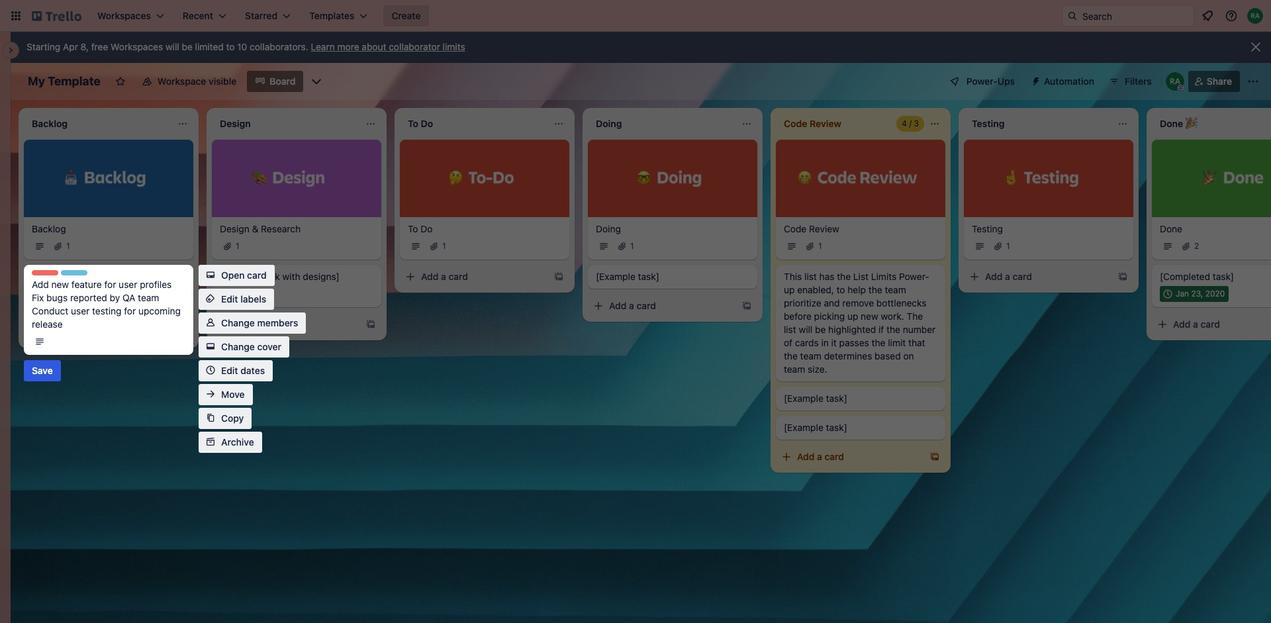 Task type: locate. For each thing, give the bounding box(es) containing it.
1 vertical spatial list
[[784, 324, 796, 335]]

5 1 from the left
[[818, 241, 822, 251]]

1 down backlog link
[[66, 241, 70, 251]]

team left size.
[[784, 363, 805, 375]]

to inside this list has the list limits power- up enabled, to help the team prioritize and remove bottlenecks before picking up new work. the list will be highlighted if the number of cards in it passes the limit that the team determines based on team size.
[[837, 284, 845, 295]]

add a card button
[[400, 266, 546, 287], [964, 266, 1110, 287], [588, 295, 734, 316], [212, 314, 358, 335], [1152, 314, 1271, 335], [24, 322, 170, 343], [776, 446, 922, 467]]

1 down to do link
[[442, 241, 446, 251]]

of
[[784, 337, 793, 348]]

determines
[[824, 350, 872, 361]]

1 for backlog
[[66, 241, 70, 251]]

and
[[824, 297, 840, 308]]

1 vertical spatial team
[[800, 350, 822, 361]]

code review link
[[784, 222, 938, 235]]

1 vertical spatial power-
[[899, 271, 930, 282]]

0 horizontal spatial up
[[784, 284, 795, 295]]

0 vertical spatial edit
[[221, 293, 238, 305]]

backlog
[[32, 223, 66, 234]]

2 vertical spatial team
[[784, 363, 805, 375]]

bottlenecks
[[877, 297, 927, 308]]

0 horizontal spatial will
[[166, 41, 179, 52]]

star or unstar board image
[[115, 76, 126, 87]]

ups
[[998, 75, 1015, 87]]

copy
[[221, 413, 244, 424]]

1 horizontal spatial up
[[848, 310, 858, 322]]

1 down testing link
[[1006, 241, 1010, 251]]

task
[[262, 271, 280, 282]]

color: sky, title: none image
[[61, 270, 87, 275], [61, 270, 87, 275]]

code review
[[784, 223, 840, 234]]

workspace visible
[[158, 75, 237, 87]]

be up in
[[815, 324, 826, 335]]

1 horizontal spatial be
[[815, 324, 826, 335]]

1 edit from the top
[[221, 293, 238, 305]]

0 horizontal spatial ruby anderson (rubyanderson7) image
[[1166, 72, 1184, 91]]

jan
[[1176, 288, 1189, 298]]

if
[[879, 324, 884, 335]]

edit left dates
[[221, 365, 238, 376]]

change down 'edit labels' button at top left
[[221, 317, 255, 328]]

jan 23, 2020
[[1176, 288, 1225, 298]]

0 vertical spatial to
[[226, 41, 235, 52]]

1 vertical spatial change
[[221, 341, 255, 352]]

1 down doing link
[[630, 241, 634, 251]]

done
[[1160, 223, 1183, 234]]

list up enabled,
[[805, 271, 817, 282]]

up up highlighted
[[848, 310, 858, 322]]

new
[[861, 310, 879, 322]]

edit inside button
[[221, 293, 238, 305]]

edit inside button
[[221, 365, 238, 376]]

task]
[[638, 271, 659, 282], [1213, 271, 1234, 282], [74, 279, 95, 290], [826, 392, 848, 404], [826, 422, 848, 433]]

a
[[441, 271, 446, 282], [1005, 271, 1010, 282], [629, 300, 634, 311], [253, 318, 258, 329], [1193, 318, 1198, 329], [65, 326, 70, 337], [817, 451, 822, 462]]

change cover button
[[199, 336, 289, 358]]

be left limited
[[182, 41, 193, 52]]

edit labels
[[221, 293, 266, 305]]

list up of
[[784, 324, 796, 335]]

0 horizontal spatial be
[[182, 41, 193, 52]]

highlighted
[[828, 324, 876, 335]]

&
[[252, 223, 258, 234]]

edit dates
[[221, 365, 265, 376]]

6 1 from the left
[[1006, 241, 1010, 251]]

enabled,
[[797, 284, 834, 295]]

archive
[[221, 436, 254, 448]]

the right if
[[887, 324, 901, 335]]

will right workspaces in the left of the page
[[166, 41, 179, 52]]

change cover
[[221, 341, 281, 352]]

1 horizontal spatial power-
[[967, 75, 998, 87]]

1 for to do
[[442, 241, 446, 251]]

edit labels button
[[199, 289, 274, 310]]

task] inside the [completed task] link
[[1213, 271, 1234, 282]]

[example task] link
[[596, 270, 750, 283], [32, 278, 185, 291], [784, 392, 938, 405], [784, 421, 938, 434]]

0 vertical spatial be
[[182, 41, 193, 52]]

customize views image
[[310, 75, 323, 88]]

to up 'and'
[[837, 284, 845, 295]]

my
[[28, 74, 45, 88]]

1 vertical spatial will
[[799, 324, 813, 335]]

workspace visible button
[[134, 71, 245, 92]]

23,
[[1192, 288, 1203, 298]]

1 change from the top
[[221, 317, 255, 328]]

design & research link
[[220, 222, 373, 235]]

dates
[[241, 365, 265, 376]]

power- inside button
[[967, 75, 998, 87]]

1 vertical spatial be
[[815, 324, 826, 335]]

0 vertical spatial list
[[805, 271, 817, 282]]

save button
[[24, 360, 61, 381]]

power-
[[967, 75, 998, 87], [899, 271, 930, 282]]

1 horizontal spatial ruby anderson (rubyanderson7) image
[[1248, 8, 1263, 24]]

up down this on the top right of the page
[[784, 284, 795, 295]]

this list has the list limits power- up enabled, to help the team prioritize and remove bottlenecks before picking up new work. the list will be highlighted if the number of cards in it passes the limit that the team determines based on team size. link
[[784, 270, 938, 376]]

edit card image
[[176, 271, 187, 281]]

[completed task]
[[1160, 271, 1234, 282]]

4
[[902, 119, 907, 128]]

0 notifications image
[[1200, 8, 1216, 24]]

0 vertical spatial will
[[166, 41, 179, 52]]

will
[[166, 41, 179, 52], [799, 324, 813, 335]]

2 1 from the left
[[236, 241, 239, 251]]

3 1 from the left
[[442, 241, 446, 251]]

2 color: sky, title: none image from the top
[[61, 270, 87, 275]]

team
[[885, 284, 906, 295], [800, 350, 822, 361], [784, 363, 805, 375]]

1 horizontal spatial will
[[799, 324, 813, 335]]

the right has on the top right
[[837, 271, 851, 282]]

starting apr 8, free workspaces will be limited to 10 collaborators. learn more about collaborator limits
[[26, 41, 465, 52]]

ruby anderson (rubyanderson7) image
[[1248, 8, 1263, 24], [1166, 72, 1184, 91]]

power-ups button
[[940, 71, 1023, 92]]

0 vertical spatial up
[[784, 284, 795, 295]]

ruby anderson (rubyanderson7) image right open information menu icon
[[1248, 8, 1263, 24]]

list
[[853, 271, 869, 282]]

edit left labels
[[221, 293, 238, 305]]

1 down design on the top of page
[[236, 241, 239, 251]]

copy button
[[199, 408, 252, 429]]

2 edit from the top
[[221, 365, 238, 376]]

1 down review
[[818, 241, 822, 251]]

team down cards
[[800, 350, 822, 361]]

to do
[[408, 223, 433, 234]]

change up edit dates button
[[221, 341, 255, 352]]

be
[[182, 41, 193, 52], [815, 324, 826, 335]]

change for change cover
[[221, 341, 255, 352]]

search image
[[1067, 11, 1078, 21]]

color: red, title: none image
[[32, 270, 58, 275], [32, 270, 58, 275]]

change
[[221, 317, 255, 328], [221, 341, 255, 352]]

0 vertical spatial change
[[221, 317, 255, 328]]

share button
[[1188, 71, 1240, 92]]

with
[[282, 271, 300, 282]]

open card link
[[199, 265, 275, 286]]

testing
[[972, 223, 1003, 234]]

create
[[392, 10, 421, 21]]

board
[[270, 75, 296, 87]]

to
[[226, 41, 235, 52], [837, 284, 845, 295]]

this
[[784, 271, 802, 282]]

list
[[805, 271, 817, 282], [784, 324, 796, 335]]

team up bottlenecks
[[885, 284, 906, 295]]

more
[[337, 41, 359, 52]]

2 change from the top
[[221, 341, 255, 352]]

1 vertical spatial edit
[[221, 365, 238, 376]]

[example
[[220, 271, 259, 282], [596, 271, 636, 282], [32, 279, 71, 290], [784, 392, 824, 404], [784, 422, 824, 433]]

1 1 from the left
[[66, 241, 70, 251]]

2020
[[1206, 288, 1225, 298]]

0 vertical spatial power-
[[967, 75, 998, 87]]

4 / 3
[[902, 119, 919, 128]]

4 1 from the left
[[630, 241, 634, 251]]

save
[[32, 365, 53, 376]]

limited
[[195, 41, 224, 52]]

1 horizontal spatial to
[[837, 284, 845, 295]]

1 for code review
[[818, 241, 822, 251]]

1 vertical spatial to
[[837, 284, 845, 295]]

cover
[[257, 341, 281, 352]]

will up cards
[[799, 324, 813, 335]]

to left "10"
[[226, 41, 235, 52]]

members
[[257, 317, 298, 328]]

doing link
[[596, 222, 750, 235]]

create from template… image
[[554, 271, 564, 282], [742, 300, 752, 311], [366, 319, 376, 329], [930, 451, 940, 462]]

passes
[[839, 337, 869, 348]]

create button
[[384, 5, 429, 26]]

0 horizontal spatial power-
[[899, 271, 930, 282]]

/
[[909, 119, 912, 128]]

based
[[875, 350, 901, 361]]

filters button
[[1105, 71, 1156, 92]]

move
[[221, 389, 245, 400]]

1 color: red, title: none image from the top
[[32, 270, 58, 275]]

create from template… image for doing
[[742, 300, 752, 311]]

ruby anderson (rubyanderson7) image right filters
[[1166, 72, 1184, 91]]

edit for edit dates
[[221, 365, 238, 376]]

2 color: red, title: none image from the top
[[32, 270, 58, 275]]



Task type: vqa. For each thing, say whether or not it's contained in the screenshot.
"Workspaces"
yes



Task type: describe. For each thing, give the bounding box(es) containing it.
my template
[[28, 74, 101, 88]]

create from template… image for code review
[[930, 451, 940, 462]]

1 vertical spatial ruby anderson (rubyanderson7) image
[[1166, 72, 1184, 91]]

0 horizontal spatial to
[[226, 41, 235, 52]]

apr
[[63, 41, 78, 52]]

primary element
[[0, 0, 1271, 32]]

design
[[220, 223, 249, 234]]

visible
[[209, 75, 237, 87]]

collaborator
[[389, 41, 440, 52]]

edit for edit labels
[[221, 293, 238, 305]]

[example task with designs]
[[220, 271, 340, 282]]

8,
[[81, 41, 89, 52]]

picking
[[814, 310, 845, 322]]

starting
[[26, 41, 60, 52]]

the
[[907, 310, 923, 322]]

help
[[848, 284, 866, 295]]

free
[[91, 41, 108, 52]]

size.
[[808, 363, 827, 375]]

[completed task] link
[[1160, 270, 1271, 283]]

edit dates button
[[199, 360, 273, 381]]

work.
[[881, 310, 904, 322]]

Search field
[[1078, 6, 1194, 26]]

prioritize
[[784, 297, 822, 308]]

0 horizontal spatial list
[[784, 324, 796, 335]]

workspace
[[158, 75, 206, 87]]

before
[[784, 310, 812, 322]]

that
[[909, 337, 925, 348]]

code
[[784, 223, 807, 234]]

done link
[[1160, 222, 1271, 235]]

power- inside this list has the list limits power- up enabled, to help the team prioritize and remove bottlenecks before picking up new work. the list will be highlighted if the number of cards in it passes the limit that the team determines based on team size.
[[899, 271, 930, 282]]

research
[[261, 223, 301, 234]]

automation button
[[1026, 71, 1102, 92]]

limits
[[871, 271, 897, 282]]

1 vertical spatial up
[[848, 310, 858, 322]]

move button
[[199, 384, 253, 405]]

1 horizontal spatial list
[[805, 271, 817, 282]]

collaborators.
[[250, 41, 308, 52]]

labels
[[241, 293, 266, 305]]

color: red, title: none image for 1st color: sky, title: none icon
[[32, 270, 58, 275]]

limits
[[443, 41, 465, 52]]

show menu image
[[1247, 75, 1260, 88]]

be inside this list has the list limits power- up enabled, to help the team prioritize and remove bottlenecks before picking up new work. the list will be highlighted if the number of cards in it passes the limit that the team determines based on team size.
[[815, 324, 826, 335]]

the down if
[[872, 337, 886, 348]]

create from template… image
[[1118, 271, 1128, 282]]

0 vertical spatial ruby anderson (rubyanderson7) image
[[1248, 8, 1263, 24]]

card inside open card link
[[247, 270, 267, 281]]

archive button
[[199, 432, 262, 453]]

design & research
[[220, 223, 301, 234]]

[completed
[[1160, 271, 1210, 282]]

this list has the list limits power- up enabled, to help the team prioritize and remove bottlenecks before picking up new work. the list will be highlighted if the number of cards in it passes the limit that the team determines based on team size.
[[784, 271, 936, 375]]

to
[[408, 223, 418, 234]]

1 for doing
[[630, 241, 634, 251]]

color: red, title: none image for 1st color: sky, title: none icon from the bottom of the page
[[32, 270, 58, 275]]

[example task with designs] link
[[220, 270, 373, 283]]

0 vertical spatial team
[[885, 284, 906, 295]]

learn
[[311, 41, 335, 52]]

change members
[[221, 317, 298, 328]]

the down limits
[[869, 284, 882, 295]]

remove
[[843, 297, 874, 308]]

number
[[903, 324, 936, 335]]

2
[[1195, 241, 1199, 251]]

limit
[[888, 337, 906, 348]]

open card
[[221, 270, 267, 281]]

it
[[831, 337, 837, 348]]

1 for testing
[[1006, 241, 1010, 251]]

on
[[904, 350, 914, 361]]

1 color: sky, title: none image from the top
[[61, 270, 87, 275]]

workspaces
[[111, 41, 163, 52]]

power-ups
[[967, 75, 1015, 87]]

Board name text field
[[21, 71, 107, 92]]

10
[[237, 41, 247, 52]]

template
[[48, 74, 101, 88]]

change for change members
[[221, 317, 255, 328]]

to do link
[[408, 222, 562, 235]]

doing
[[596, 223, 621, 234]]

open information menu image
[[1225, 9, 1238, 23]]

the down of
[[784, 350, 798, 361]]

has
[[820, 271, 835, 282]]

do
[[421, 223, 433, 234]]

designs]
[[303, 271, 340, 282]]

about
[[362, 41, 386, 52]]

change members button
[[199, 313, 306, 334]]

will inside this list has the list limits power- up enabled, to help the team prioritize and remove bottlenecks before picking up new work. the list will be highlighted if the number of cards in it passes the limit that the team determines based on team size.
[[799, 324, 813, 335]]

create from template… image for design & research
[[366, 319, 376, 329]]

3
[[914, 119, 919, 128]]

automation
[[1044, 75, 1095, 87]]

filters
[[1125, 75, 1152, 87]]

open
[[221, 270, 245, 281]]

learn more about collaborator limits link
[[311, 41, 465, 52]]

Add new feature for user profiles Fix bugs reported by QA team Conduct user testing for upcoming release text field
[[32, 278, 185, 331]]

Jan 23, 2020 checkbox
[[1160, 286, 1229, 302]]



